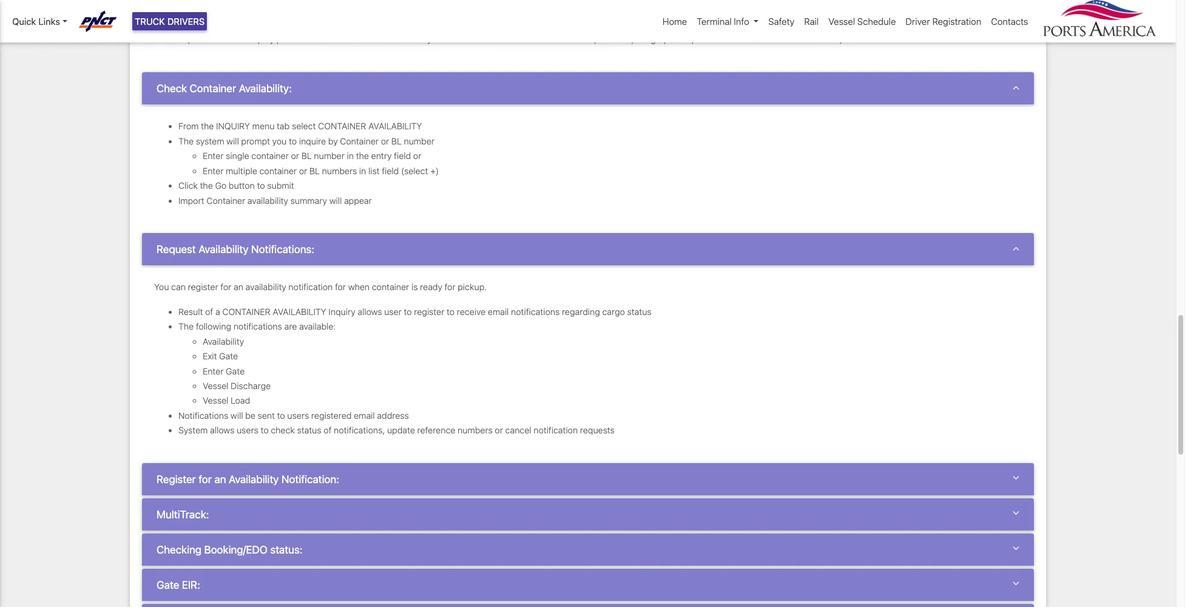 Task type: describe. For each thing, give the bounding box(es) containing it.
registered
[[311, 410, 352, 421]]

button
[[229, 180, 255, 191]]

multiple inside the import container inquiry can be performed by container number or bl number user can inquire on single or multiple containers or bls import container inquiry provides user with container availability status based on various hold conditions (customs, freight, usda, terminal and carrier hold conditions)
[[294, 19, 325, 30]]

cargo
[[603, 306, 625, 317]]

for down request availability notifications:
[[221, 282, 232, 292]]

1 vertical spatial vessel
[[203, 381, 228, 391]]

request
[[157, 243, 196, 256]]

1 horizontal spatial number
[[404, 136, 435, 146]]

conditions)
[[799, 34, 843, 45]]

to right button
[[257, 180, 265, 191]]

request availability notifications: link
[[157, 243, 1020, 256]]

is
[[412, 282, 418, 292]]

checking
[[157, 543, 202, 556]]

2 vertical spatial gate
[[157, 579, 179, 591]]

angle down image for check container availability:
[[1013, 82, 1020, 93]]

0 vertical spatial the
[[201, 121, 214, 131]]

submit
[[267, 180, 294, 191]]

quick links link
[[12, 15, 67, 28]]

for left 'when'
[[335, 282, 346, 292]]

an inside register for an availability notification: link
[[215, 473, 226, 486]]

1 hold from the left
[[530, 34, 548, 45]]

the inside from the inquiry menu tab select container availability the system will prompt you to inquire by container or bl number enter single container or bl number in the entry field or enter multiple container or bl numbers in list field (select +) click the go button to submit import container availability summary will appear
[[178, 136, 194, 146]]

terminal info link
[[692, 10, 764, 33]]

drivers
[[167, 16, 205, 27]]

status:
[[270, 543, 303, 556]]

by inside from the inquiry menu tab select container availability the system will prompt you to inquire by container or bl number enter single container or bl number in the entry field or enter multiple container or bl numbers in list field (select +) click the go button to submit import container availability summary will appear
[[328, 136, 338, 146]]

0 vertical spatial will
[[227, 136, 239, 146]]

1 horizontal spatial can
[[199, 19, 214, 30]]

2 vertical spatial vessel
[[203, 395, 228, 406]]

single inside the import container inquiry can be performed by container number or bl number user can inquire on single or multiple containers or bls import container inquiry provides user with container availability status based on various hold conditions (customs, freight, usda, terminal and carrier hold conditions)
[[258, 19, 281, 30]]

user
[[178, 19, 197, 30]]

prompt
[[241, 136, 270, 146]]

0 vertical spatial email
[[488, 306, 509, 317]]

you
[[154, 282, 169, 292]]

list
[[369, 165, 380, 176]]

click
[[178, 180, 198, 191]]

2 vertical spatial the
[[200, 180, 213, 191]]

multitrack:
[[157, 508, 209, 521]]

tab
[[277, 121, 290, 131]]

pickup.
[[458, 282, 487, 292]]

0 vertical spatial gate
[[219, 351, 238, 361]]

terminal inside terminal info link
[[697, 16, 732, 27]]

from
[[178, 121, 199, 131]]

conditions
[[550, 34, 591, 45]]

availability:
[[239, 82, 292, 95]]

result of a container availability inquiry allows user to register to receive email notifications regarding cargo status the following notifications are available: availability exit gate enter gate vessel discharge vessel load notifications will be sent to users registered email address system allows users to check status of notifications, update reference numbers or cancel notification requests
[[178, 306, 652, 436]]

0 vertical spatial vessel
[[829, 16, 855, 27]]

multitrack: link
[[157, 508, 1020, 521]]

you can register for an availability notification for when container is ready for pickup.
[[154, 282, 487, 292]]

exit
[[203, 351, 217, 361]]

or inside result of a container availability inquiry allows user to register to receive email notifications regarding cargo status the following notifications are available: availability exit gate enter gate vessel discharge vessel load notifications will be sent to users registered email address system allows users to check status of notifications, update reference numbers or cancel notification requests
[[495, 425, 503, 436]]

1 vertical spatial field
[[382, 165, 399, 176]]

angle down image for multitrack:
[[1013, 508, 1020, 519]]

bls
[[383, 19, 398, 30]]

import container inquiry can be performed by container number or bl number user can inquire on single or multiple containers or bls import container inquiry provides user with container availability status based on various hold conditions (customs, freight, usda, terminal and carrier hold conditions)
[[178, 5, 843, 45]]

angle down image for checking booking/edo status:
[[1013, 543, 1020, 554]]

when
[[348, 282, 370, 292]]

availability inside from the inquiry menu tab select container availability the system will prompt you to inquire by container or bl number enter single container or bl number in the entry field or enter multiple container or bl numbers in list field (select +) click the go button to submit import container availability summary will appear
[[369, 121, 422, 131]]

check
[[157, 82, 187, 95]]

receive
[[457, 306, 486, 317]]

notifications
[[178, 410, 228, 421]]

0 vertical spatial availability
[[199, 243, 249, 256]]

contacts link
[[987, 10, 1034, 33]]

a
[[216, 306, 220, 317]]

register inside result of a container availability inquiry allows user to register to receive email notifications regarding cargo status the following notifications are available: availability exit gate enter gate vessel discharge vessel load notifications will be sent to users registered email address system allows users to check status of notifications, update reference numbers or cancel notification requests
[[414, 306, 445, 317]]

notification inside result of a container availability inquiry allows user to register to receive email notifications regarding cargo status the following notifications are available: availability exit gate enter gate vessel discharge vessel load notifications will be sent to users registered email address system allows users to check status of notifications, update reference numbers or cancel notification requests
[[534, 425, 578, 436]]

2 vertical spatial availability
[[246, 282, 286, 292]]

to down the sent
[[261, 425, 269, 436]]

availability inside from the inquiry menu tab select container availability the system will prompt you to inquire by container or bl number enter single container or bl number in the entry field or enter multiple container or bl numbers in list field (select +) click the go button to submit import container availability summary will appear
[[248, 195, 288, 205]]

availability inside the import container inquiry can be performed by container number or bl number user can inquire on single or multiple containers or bls import container inquiry provides user with container availability status based on various hold conditions (customs, freight, usda, terminal and carrier hold conditions)
[[391, 34, 432, 45]]

enter inside result of a container availability inquiry allows user to register to receive email notifications regarding cargo status the following notifications are available: availability exit gate enter gate vessel discharge vessel load notifications will be sent to users registered email address system allows users to check status of notifications, update reference numbers or cancel notification requests
[[203, 366, 224, 376]]

to right the sent
[[277, 410, 285, 421]]

1 horizontal spatial of
[[324, 425, 332, 436]]

various
[[500, 34, 528, 45]]

bl inside the import container inquiry can be performed by container number or bl number user can inquire on single or multiple containers or bls import container inquiry provides user with container availability status based on various hold conditions (customs, freight, usda, terminal and carrier hold conditions)
[[447, 5, 458, 15]]

vessel schedule
[[829, 16, 896, 27]]

truck drivers link
[[132, 12, 207, 31]]

are
[[284, 321, 297, 331]]

truck drivers
[[135, 16, 205, 27]]

request availability notifications:
[[157, 243, 314, 256]]

container inside the import container inquiry can be performed by container number or bl number user can inquire on single or multiple containers or bls import container inquiry provides user with container availability status based on various hold conditions (customs, freight, usda, terminal and carrier hold conditions)
[[351, 34, 389, 45]]

0 vertical spatial allows
[[358, 306, 382, 317]]

appear
[[344, 195, 372, 205]]

1 vertical spatial notifications
[[234, 321, 282, 331]]

system
[[178, 425, 208, 436]]

be inside result of a container availability inquiry allows user to register to receive email notifications regarding cargo status the following notifications are available: availability exit gate enter gate vessel discharge vessel load notifications will be sent to users registered email address system allows users to check status of notifications, update reference numbers or cancel notification requests
[[245, 410, 256, 421]]

or down select
[[291, 151, 299, 161]]

terminal info
[[697, 16, 750, 27]]

number inside the import container inquiry can be performed by container number or bl number user can inquire on single or multiple containers or bls import container inquiry provides user with container availability status based on various hold conditions (customs, freight, usda, terminal and carrier hold conditions)
[[460, 5, 491, 15]]

booking/edo
[[204, 543, 268, 556]]

0 horizontal spatial status
[[297, 425, 322, 436]]

1 vertical spatial will
[[329, 195, 342, 205]]

address
[[377, 410, 409, 421]]

2 import from the top
[[178, 34, 204, 45]]

contacts
[[992, 16, 1029, 27]]

0 vertical spatial users
[[287, 410, 309, 421]]

safety
[[769, 16, 795, 27]]

info
[[734, 16, 750, 27]]

availability inside result of a container availability inquiry allows user to register to receive email notifications regarding cargo status the following notifications are available: availability exit gate enter gate vessel discharge vessel load notifications will be sent to users registered email address system allows users to check status of notifications, update reference numbers or cancel notification requests
[[203, 336, 244, 346]]

container inside result of a container availability inquiry allows user to register to receive email notifications regarding cargo status the following notifications are available: availability exit gate enter gate vessel discharge vessel load notifications will be sent to users registered email address system allows users to check status of notifications, update reference numbers or cancel notification requests
[[222, 306, 271, 317]]

based
[[461, 34, 485, 45]]

rail
[[805, 16, 819, 27]]

usda,
[[669, 34, 694, 45]]

import inside from the inquiry menu tab select container availability the system will prompt you to inquire by container or bl number enter single container or bl number in the entry field or enter multiple container or bl numbers in list field (select +) click the go button to submit import container availability summary will appear
[[178, 195, 204, 205]]

0 horizontal spatial number
[[314, 151, 345, 161]]

rail link
[[800, 10, 824, 33]]

2 enter from the top
[[203, 165, 224, 176]]

1 import from the top
[[178, 5, 204, 15]]

system
[[196, 136, 224, 146]]

container down the you
[[252, 151, 289, 161]]

inquire for bl
[[299, 136, 326, 146]]

check
[[271, 425, 295, 436]]

0 horizontal spatial can
[[171, 282, 186, 292]]

carrier
[[750, 34, 777, 45]]

1 vertical spatial inquiry
[[248, 34, 274, 45]]

links
[[38, 16, 60, 27]]

0 vertical spatial notification
[[289, 282, 333, 292]]

load
[[231, 395, 250, 406]]

sent
[[258, 410, 275, 421]]

gate eir: link
[[157, 579, 1020, 592]]

driver registration link
[[901, 10, 987, 33]]

from the inquiry menu tab select container availability the system will prompt you to inquire by container or bl number enter single container or bl number in the entry field or enter multiple container or bl numbers in list field (select +) click the go button to submit import container availability summary will appear
[[178, 121, 439, 205]]

or right number
[[437, 5, 445, 15]]

home
[[663, 16, 687, 27]]

select
[[292, 121, 316, 131]]

availability inside result of a container availability inquiry allows user to register to receive email notifications regarding cargo status the following notifications are available: availability exit gate enter gate vessel discharge vessel load notifications will be sent to users registered email address system allows users to check status of notifications, update reference numbers or cancel notification requests
[[273, 306, 326, 317]]

bl down select
[[302, 151, 312, 161]]

check container availability: link
[[157, 82, 1020, 95]]

multiple inside from the inquiry menu tab select container availability the system will prompt you to inquire by container or bl number enter single container or bl number in the entry field or enter multiple container or bl numbers in list field (select +) click the go button to submit import container availability summary will appear
[[226, 165, 257, 176]]

0 vertical spatial of
[[205, 306, 213, 317]]

inquire for inquiry
[[216, 19, 243, 30]]

ready
[[420, 282, 443, 292]]

driver registration
[[906, 16, 982, 27]]

notifications:
[[251, 243, 314, 256]]

0 vertical spatial can
[[277, 5, 291, 15]]

numbers inside from the inquiry menu tab select container availability the system will prompt you to inquire by container or bl number enter single container or bl number in the entry field or enter multiple container or bl numbers in list field (select +) click the go button to submit import container availability summary will appear
[[322, 165, 357, 176]]

driver
[[906, 16, 930, 27]]

register for an availability notification:
[[157, 473, 339, 486]]

you
[[272, 136, 287, 146]]

(select
[[401, 165, 428, 176]]



Task type: vqa. For each thing, say whether or not it's contained in the screenshot.
open
no



Task type: locate. For each thing, give the bounding box(es) containing it.
inquire inside the import container inquiry can be performed by container number or bl number user can inquire on single or multiple containers or bls import container inquiry provides user with container availability status based on various hold conditions (customs, freight, usda, terminal and carrier hold conditions)
[[216, 19, 243, 30]]

bl up summary on the left top of page
[[310, 165, 320, 176]]

field right 'list'
[[382, 165, 399, 176]]

import down user at the top left of the page
[[178, 34, 204, 45]]

0 vertical spatial inquiry
[[248, 5, 274, 15]]

multiple
[[294, 19, 325, 30], [226, 165, 257, 176]]

by inside the import container inquiry can be performed by container number or bl number user can inquire on single or multiple containers or bls import container inquiry provides user with container availability status based on various hold conditions (customs, freight, usda, terminal and carrier hold conditions)
[[350, 5, 360, 15]]

bl right number
[[447, 5, 458, 15]]

status
[[434, 34, 458, 45], [627, 306, 652, 317], [297, 425, 322, 436]]

vessel schedule link
[[824, 10, 901, 33]]

availability
[[369, 121, 422, 131], [273, 306, 326, 317]]

1 vertical spatial by
[[328, 136, 338, 146]]

register
[[157, 473, 196, 486]]

2 vertical spatial enter
[[203, 366, 224, 376]]

1 the from the top
[[178, 136, 194, 146]]

1 horizontal spatial by
[[350, 5, 360, 15]]

of down "registered"
[[324, 425, 332, 436]]

be inside the import container inquiry can be performed by container number or bl number user can inquire on single or multiple containers or bls import container inquiry provides user with container availability status based on various hold conditions (customs, freight, usda, terminal and carrier hold conditions)
[[293, 5, 303, 15]]

allows down notifications
[[210, 425, 235, 436]]

1 vertical spatial an
[[215, 473, 226, 486]]

import up 'drivers'
[[178, 5, 204, 15]]

0 vertical spatial multiple
[[294, 19, 325, 30]]

angle down image
[[1013, 82, 1020, 93], [1013, 579, 1020, 589]]

2 vertical spatial import
[[178, 195, 204, 205]]

inquiry
[[216, 121, 250, 131]]

2 the from the top
[[178, 321, 194, 331]]

in
[[347, 151, 354, 161], [359, 165, 366, 176]]

0 vertical spatial angle down image
[[1013, 82, 1020, 93]]

0 vertical spatial notifications
[[511, 306, 560, 317]]

number
[[403, 5, 435, 15]]

will left appear
[[329, 195, 342, 205]]

container right select
[[318, 121, 366, 131]]

can
[[277, 5, 291, 15], [199, 19, 214, 30], [171, 282, 186, 292]]

1 vertical spatial gate
[[226, 366, 245, 376]]

go
[[215, 180, 227, 191]]

availability up are on the bottom left of the page
[[273, 306, 326, 317]]

0 vertical spatial number
[[460, 5, 491, 15]]

angle down image inside gate eir: link
[[1013, 579, 1020, 589]]

1 vertical spatial import
[[178, 34, 204, 45]]

email up notifications,
[[354, 410, 375, 421]]

0 horizontal spatial availability
[[273, 306, 326, 317]]

an down request availability notifications:
[[234, 282, 243, 292]]

0 horizontal spatial multiple
[[226, 165, 257, 176]]

single inside from the inquiry menu tab select container availability the system will prompt you to inquire by container or bl number enter single container or bl number in the entry field or enter multiple container or bl numbers in list field (select +) click the go button to submit import container availability summary will appear
[[226, 151, 249, 161]]

in left 'list'
[[359, 165, 366, 176]]

0 vertical spatial field
[[394, 151, 411, 161]]

angle down image for gate eir:
[[1013, 579, 1020, 589]]

by
[[350, 5, 360, 15], [328, 136, 338, 146]]

import down click
[[178, 195, 204, 205]]

container
[[351, 34, 389, 45], [252, 151, 289, 161], [260, 165, 297, 176], [372, 282, 409, 292]]

1 horizontal spatial availability
[[369, 121, 422, 131]]

vessel up notifications
[[203, 395, 228, 406]]

availability down submit at the top left of the page
[[248, 195, 288, 205]]

notification:
[[282, 473, 339, 486]]

1 horizontal spatial notifications
[[511, 306, 560, 317]]

1 vertical spatial terminal
[[697, 34, 730, 45]]

to right the you
[[289, 136, 297, 146]]

1 vertical spatial on
[[487, 34, 497, 45]]

an right register
[[215, 473, 226, 486]]

email
[[488, 306, 509, 317], [354, 410, 375, 421]]

register down the ready
[[414, 306, 445, 317]]

will down load
[[231, 410, 243, 421]]

1 horizontal spatial email
[[488, 306, 509, 317]]

inquire down select
[[299, 136, 326, 146]]

or up (select
[[413, 151, 422, 161]]

will
[[227, 136, 239, 146], [329, 195, 342, 205], [231, 410, 243, 421]]

on
[[245, 19, 255, 30], [487, 34, 497, 45]]

vessel
[[829, 16, 855, 27], [203, 381, 228, 391], [203, 395, 228, 406]]

1 vertical spatial numbers
[[458, 425, 493, 436]]

hold
[[530, 34, 548, 45], [779, 34, 796, 45]]

number down select
[[314, 151, 345, 161]]

number up the based
[[460, 5, 491, 15]]

1 vertical spatial user
[[384, 306, 402, 317]]

inquire right user at the top left of the page
[[216, 19, 243, 30]]

0 horizontal spatial be
[[245, 410, 256, 421]]

enter
[[203, 151, 224, 161], [203, 165, 224, 176], [203, 366, 224, 376]]

enter up go
[[203, 165, 224, 176]]

1 vertical spatial of
[[324, 425, 332, 436]]

users up check at the bottom left
[[287, 410, 309, 421]]

angle down image inside multitrack: link
[[1013, 508, 1020, 519]]

0 horizontal spatial allows
[[210, 425, 235, 436]]

1 vertical spatial the
[[178, 321, 194, 331]]

entry
[[371, 151, 392, 161]]

or up summary on the left top of page
[[299, 165, 307, 176]]

0 vertical spatial status
[[434, 34, 458, 45]]

1 vertical spatial email
[[354, 410, 375, 421]]

user inside result of a container availability inquiry allows user to register to receive email notifications regarding cargo status the following notifications are available: availability exit gate enter gate vessel discharge vessel load notifications will be sent to users registered email address system allows users to check status of notifications, update reference numbers or cancel notification requests
[[384, 306, 402, 317]]

gate right exit
[[219, 351, 238, 361]]

allows down 'when'
[[358, 306, 382, 317]]

for
[[221, 282, 232, 292], [335, 282, 346, 292], [445, 282, 456, 292], [199, 473, 212, 486]]

terminal inside the import container inquiry can be performed by container number or bl number user can inquire on single or multiple containers or bls import container inquiry provides user with container availability status based on various hold conditions (customs, freight, usda, terminal and carrier hold conditions)
[[697, 34, 730, 45]]

0 vertical spatial user
[[313, 34, 330, 45]]

the
[[178, 136, 194, 146], [178, 321, 194, 331]]

1 vertical spatial status
[[627, 306, 652, 317]]

1 horizontal spatial single
[[258, 19, 281, 30]]

1 horizontal spatial an
[[234, 282, 243, 292]]

container up submit at the top left of the page
[[260, 165, 297, 176]]

1 horizontal spatial in
[[359, 165, 366, 176]]

availability up entry
[[369, 121, 422, 131]]

cancel
[[505, 425, 532, 436]]

availability down notifications:
[[246, 282, 286, 292]]

register up result
[[188, 282, 218, 292]]

of
[[205, 306, 213, 317], [324, 425, 332, 436]]

available:
[[299, 321, 336, 331]]

the
[[201, 121, 214, 131], [356, 151, 369, 161], [200, 180, 213, 191]]

an
[[234, 282, 243, 292], [215, 473, 226, 486]]

numbers inside result of a container availability inquiry allows user to register to receive email notifications regarding cargo status the following notifications are available: availability exit gate enter gate vessel discharge vessel load notifications will be sent to users registered email address system allows users to check status of notifications, update reference numbers or cancel notification requests
[[458, 425, 493, 436]]

or left bls
[[372, 19, 381, 30]]

0 vertical spatial availability
[[369, 121, 422, 131]]

2 angle down image from the top
[[1013, 543, 1020, 554]]

1 vertical spatial the
[[356, 151, 369, 161]]

containers
[[327, 19, 370, 30]]

1 vertical spatial notification
[[534, 425, 578, 436]]

3 enter from the top
[[203, 366, 224, 376]]

the up 'list'
[[356, 151, 369, 161]]

single
[[258, 19, 281, 30], [226, 151, 249, 161]]

0 horizontal spatial user
[[313, 34, 330, 45]]

email right receive
[[488, 306, 509, 317]]

the left go
[[200, 180, 213, 191]]

1 angle down image from the top
[[1013, 508, 1020, 519]]

1 vertical spatial container
[[222, 306, 271, 317]]

import
[[178, 5, 204, 15], [178, 34, 204, 45], [178, 195, 204, 205]]

availability
[[199, 243, 249, 256], [203, 336, 244, 346], [229, 473, 279, 486]]

provides
[[277, 34, 311, 45]]

terminal down terminal info
[[697, 34, 730, 45]]

container right the "a"
[[222, 306, 271, 317]]

availability left notification:
[[229, 473, 279, 486]]

truck
[[135, 16, 165, 27]]

multiple up button
[[226, 165, 257, 176]]

2 vertical spatial availability
[[229, 473, 279, 486]]

with
[[333, 34, 349, 45]]

notifications
[[511, 306, 560, 317], [234, 321, 282, 331]]

0 horizontal spatial hold
[[530, 34, 548, 45]]

0 vertical spatial register
[[188, 282, 218, 292]]

will inside result of a container availability inquiry allows user to register to receive email notifications regarding cargo status the following notifications are available: availability exit gate enter gate vessel discharge vessel load notifications will be sent to users registered email address system allows users to check status of notifications, update reference numbers or cancel notification requests
[[231, 410, 243, 421]]

the down result
[[178, 321, 194, 331]]

0 horizontal spatial notifications
[[234, 321, 282, 331]]

0 horizontal spatial by
[[328, 136, 338, 146]]

tab
[[142, 604, 1034, 607]]

notification up 'available:'
[[289, 282, 333, 292]]

notifications left are on the bottom left of the page
[[234, 321, 282, 331]]

schedule
[[858, 16, 896, 27]]

1 horizontal spatial status
[[434, 34, 458, 45]]

status right the cargo
[[627, 306, 652, 317]]

reference
[[417, 425, 456, 436]]

availability down following
[[203, 336, 244, 346]]

eir:
[[182, 579, 200, 591]]

of left the "a"
[[205, 306, 213, 317]]

checking booking/edo status:
[[157, 543, 303, 556]]

multiple up provides
[[294, 19, 325, 30]]

gate up discharge
[[226, 366, 245, 376]]

1 vertical spatial availability
[[248, 195, 288, 205]]

check container availability:
[[157, 82, 292, 95]]

status inside the import container inquiry can be performed by container number or bl number user can inquire on single or multiple containers or bls import container inquiry provides user with container availability status based on various hold conditions (customs, freight, usda, terminal and carrier hold conditions)
[[434, 34, 458, 45]]

1 horizontal spatial user
[[384, 306, 402, 317]]

terminal left the info at right top
[[697, 16, 732, 27]]

numbers left 'list'
[[322, 165, 357, 176]]

be left performed
[[293, 5, 303, 15]]

inquiry inside result of a container availability inquiry allows user to register to receive email notifications regarding cargo status the following notifications are available: availability exit gate enter gate vessel discharge vessel load notifications will be sent to users registered email address system allows users to check status of notifications, update reference numbers or cancel notification requests
[[329, 306, 356, 317]]

the down from
[[178, 136, 194, 146]]

2 horizontal spatial status
[[627, 306, 652, 317]]

0 horizontal spatial inquire
[[216, 19, 243, 30]]

0 vertical spatial container
[[318, 121, 366, 131]]

2 horizontal spatial number
[[460, 5, 491, 15]]

the up system
[[201, 121, 214, 131]]

1 horizontal spatial inquire
[[299, 136, 326, 146]]

user inside the import container inquiry can be performed by container number or bl number user can inquire on single or multiple containers or bls import container inquiry provides user with container availability status based on various hold conditions (customs, freight, usda, terminal and carrier hold conditions)
[[313, 34, 330, 45]]

safety link
[[764, 10, 800, 33]]

1 horizontal spatial numbers
[[458, 425, 493, 436]]

hold down safety link
[[779, 34, 796, 45]]

to left receive
[[447, 306, 455, 317]]

1 vertical spatial availability
[[273, 306, 326, 317]]

angle down image inside check container availability: link
[[1013, 82, 1020, 93]]

(customs,
[[593, 34, 634, 45]]

bl
[[447, 5, 458, 15], [392, 136, 402, 146], [302, 151, 312, 161], [310, 165, 320, 176]]

discharge
[[231, 381, 271, 391]]

number up (select
[[404, 136, 435, 146]]

0 horizontal spatial single
[[226, 151, 249, 161]]

numbers
[[322, 165, 357, 176], [458, 425, 493, 436]]

single up provides
[[258, 19, 281, 30]]

container inside from the inquiry menu tab select container availability the system will prompt you to inquire by container or bl number enter single container or bl number in the entry field or enter multiple container or bl numbers in list field (select +) click the go button to submit import container availability summary will appear
[[318, 121, 366, 131]]

be
[[293, 5, 303, 15], [245, 410, 256, 421]]

checking booking/edo status: link
[[157, 543, 1020, 556]]

to
[[289, 136, 297, 146], [257, 180, 265, 191], [404, 306, 412, 317], [447, 306, 455, 317], [277, 410, 285, 421], [261, 425, 269, 436]]

inquire inside from the inquiry menu tab select container availability the system will prompt you to inquire by container or bl number enter single container or bl number in the entry field or enter multiple container or bl numbers in list field (select +) click the go button to submit import container availability summary will appear
[[299, 136, 326, 146]]

home link
[[658, 10, 692, 33]]

1 enter from the top
[[203, 151, 224, 161]]

0 vertical spatial be
[[293, 5, 303, 15]]

to down is
[[404, 306, 412, 317]]

can up provides
[[277, 5, 291, 15]]

numbers right reference at bottom
[[458, 425, 493, 436]]

the inside result of a container availability inquiry allows user to register to receive email notifications regarding cargo status the following notifications are available: availability exit gate enter gate vessel discharge vessel load notifications will be sent to users registered email address system allows users to check status of notifications, update reference numbers or cancel notification requests
[[178, 321, 194, 331]]

status right check at the bottom left
[[297, 425, 322, 436]]

0 vertical spatial numbers
[[322, 165, 357, 176]]

2 angle down image from the top
[[1013, 579, 1020, 589]]

0 horizontal spatial on
[[245, 19, 255, 30]]

2 vertical spatial will
[[231, 410, 243, 421]]

container
[[318, 121, 366, 131], [222, 306, 271, 317]]

for right the ready
[[445, 282, 456, 292]]

or up provides
[[283, 19, 291, 30]]

angle down image inside checking booking/edo status: link
[[1013, 543, 1020, 554]]

1 horizontal spatial register
[[414, 306, 445, 317]]

3 import from the top
[[178, 195, 204, 205]]

quick links
[[12, 16, 60, 27]]

update
[[387, 425, 415, 436]]

users
[[287, 410, 309, 421], [237, 425, 258, 436]]

register for an availability notification: link
[[157, 473, 1020, 486]]

single down prompt
[[226, 151, 249, 161]]

2 horizontal spatial can
[[277, 5, 291, 15]]

and
[[733, 34, 747, 45]]

performed
[[306, 5, 348, 15]]

result
[[178, 306, 203, 317]]

summary
[[291, 195, 327, 205]]

gate eir:
[[157, 579, 200, 591]]

enter down exit
[[203, 366, 224, 376]]

availability down bls
[[391, 34, 432, 45]]

1 vertical spatial inquire
[[299, 136, 326, 146]]

notification right 'cancel'
[[534, 425, 578, 436]]

availability right request
[[199, 243, 249, 256]]

hold right various on the top
[[530, 34, 548, 45]]

0 vertical spatial the
[[178, 136, 194, 146]]

or left 'cancel'
[[495, 425, 503, 436]]

vessel down exit
[[203, 381, 228, 391]]

container down bls
[[351, 34, 389, 45]]

0 vertical spatial import
[[178, 5, 204, 15]]

bl up entry
[[392, 136, 402, 146]]

2 vertical spatial inquiry
[[329, 306, 356, 317]]

will down inquiry
[[227, 136, 239, 146]]

registration
[[933, 16, 982, 27]]

1 horizontal spatial container
[[318, 121, 366, 131]]

1 vertical spatial availability
[[203, 336, 244, 346]]

1 horizontal spatial on
[[487, 34, 497, 45]]

0 horizontal spatial in
[[347, 151, 354, 161]]

notifications left the regarding
[[511, 306, 560, 317]]

2 hold from the left
[[779, 34, 796, 45]]

vessel up conditions)
[[829, 16, 855, 27]]

be left the sent
[[245, 410, 256, 421]]

+)
[[431, 165, 439, 176]]

users down the sent
[[237, 425, 258, 436]]

status left the based
[[434, 34, 458, 45]]

1 vertical spatial number
[[404, 136, 435, 146]]

in left entry
[[347, 151, 354, 161]]

requests
[[580, 425, 615, 436]]

0 horizontal spatial users
[[237, 425, 258, 436]]

enter down system
[[203, 151, 224, 161]]

0 vertical spatial inquire
[[216, 19, 243, 30]]

field up (select
[[394, 151, 411, 161]]

can right user at the top left of the page
[[199, 19, 214, 30]]

angle down image
[[1013, 508, 1020, 519], [1013, 543, 1020, 554]]

1 vertical spatial in
[[359, 165, 366, 176]]

menu
[[252, 121, 275, 131]]

following
[[196, 321, 231, 331]]

0 vertical spatial single
[[258, 19, 281, 30]]

1 horizontal spatial users
[[287, 410, 309, 421]]

container left is
[[372, 282, 409, 292]]

1 angle down image from the top
[[1013, 82, 1020, 93]]

inquire
[[216, 19, 243, 30], [299, 136, 326, 146]]

0 vertical spatial terminal
[[697, 16, 732, 27]]

freight,
[[636, 34, 667, 45]]

gate left eir: at the bottom of page
[[157, 579, 179, 591]]

for right register
[[199, 473, 212, 486]]

1 vertical spatial be
[[245, 410, 256, 421]]

or up entry
[[381, 136, 389, 146]]

can right you
[[171, 282, 186, 292]]

2 vertical spatial can
[[171, 282, 186, 292]]

0 vertical spatial angle down image
[[1013, 508, 1020, 519]]

0 horizontal spatial register
[[188, 282, 218, 292]]

1 horizontal spatial multiple
[[294, 19, 325, 30]]

0 horizontal spatial of
[[205, 306, 213, 317]]



